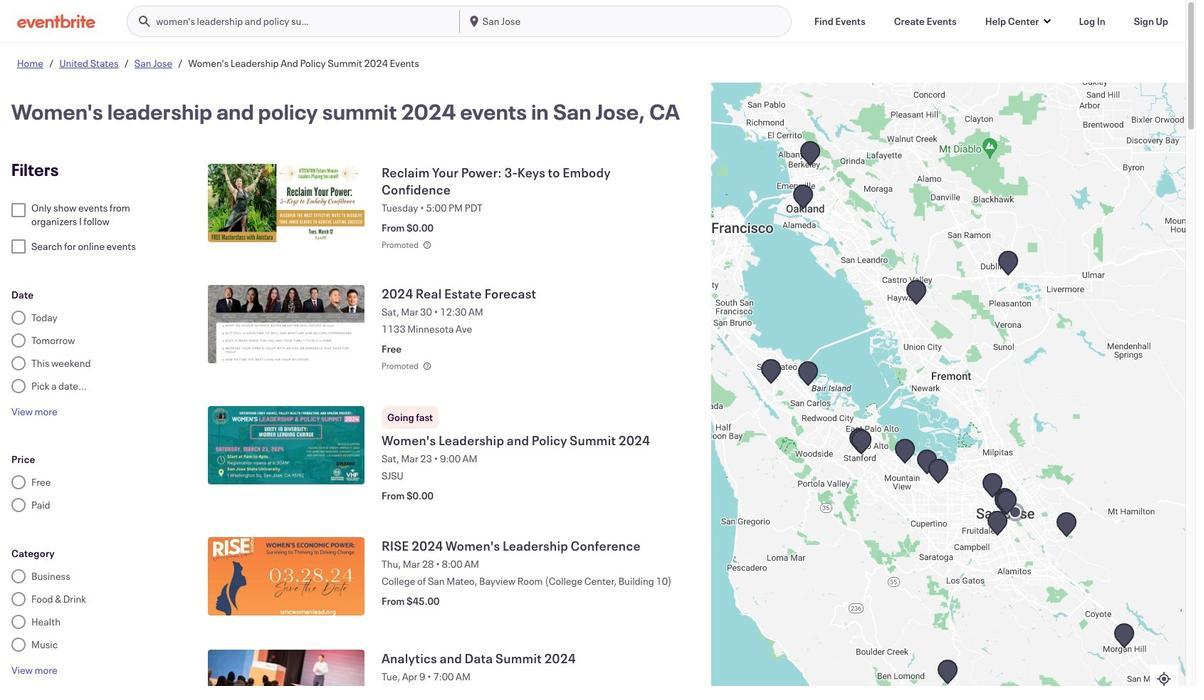 Task type: describe. For each thing, give the bounding box(es) containing it.
1 view more element from the top
[[11, 405, 57, 418]]

2024 real estate forecast primary image image
[[208, 285, 365, 363]]

log in element
[[1080, 14, 1106, 28]]

create events element
[[895, 14, 957, 28]]

rise 2024 women's leadership conference primary image image
[[208, 537, 365, 616]]

map region
[[712, 83, 1186, 686]]

women's leadership and policy summit 2024 primary image image
[[208, 406, 365, 485]]



Task type: locate. For each thing, give the bounding box(es) containing it.
sign up element
[[1135, 14, 1169, 28]]

reclaim your power: 3-keys to embody confidence primary image image
[[208, 164, 365, 242]]

eventbrite image
[[17, 14, 95, 28]]

find events element
[[815, 14, 866, 28]]

0 vertical spatial view more element
[[11, 405, 57, 418]]

2 view more element from the top
[[11, 663, 57, 677]]

view more element
[[11, 405, 57, 418], [11, 663, 57, 677]]

1 vertical spatial view more element
[[11, 663, 57, 677]]



Task type: vqa. For each thing, say whether or not it's contained in the screenshot.
the Company name* text field
no



